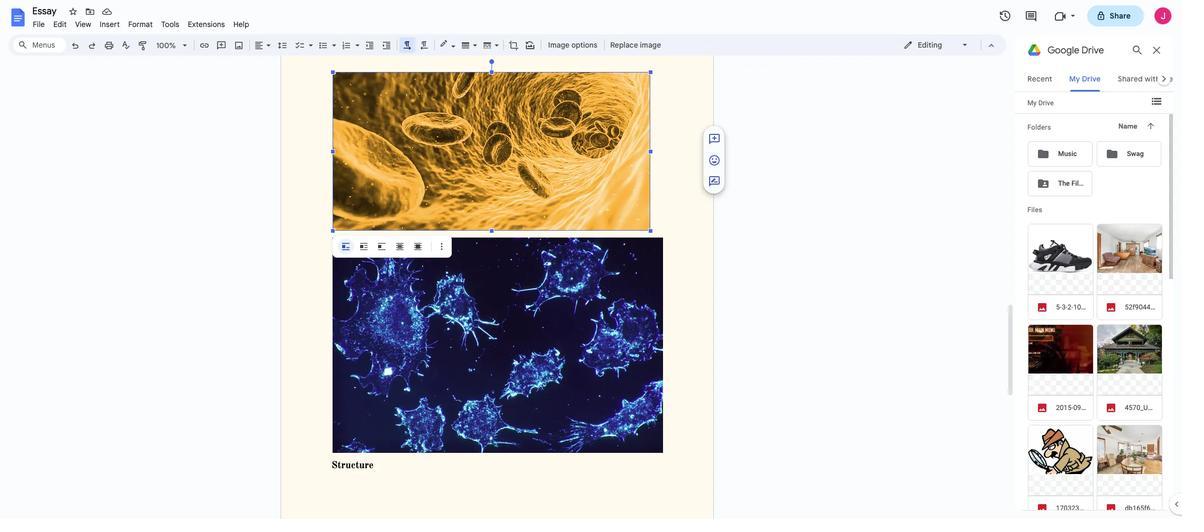 Task type: describe. For each thing, give the bounding box(es) containing it.
tools menu item
[[157, 18, 184, 31]]

main toolbar
[[66, 0, 665, 301]]

share button
[[1088, 5, 1144, 26]]

Wrap text radio
[[356, 239, 372, 255]]

option group inside application
[[338, 239, 426, 255]]

view
[[75, 20, 91, 29]]

Zoom text field
[[154, 38, 179, 53]]

checklist menu image
[[306, 38, 313, 42]]

Break text radio
[[374, 239, 390, 255]]

Rename text field
[[29, 4, 63, 17]]

In front of text radio
[[410, 239, 426, 255]]

editing
[[918, 40, 943, 50]]

In line radio
[[338, 239, 354, 255]]

Behind text radio
[[392, 239, 408, 255]]

replace image
[[610, 40, 661, 50]]

add comment image
[[708, 133, 721, 146]]

extensions
[[188, 20, 225, 29]]

view menu item
[[71, 18, 96, 31]]

tools
[[161, 20, 179, 29]]

help menu item
[[229, 18, 254, 31]]

suggest edits image
[[708, 176, 721, 188]]

help
[[234, 20, 249, 29]]

share
[[1110, 11, 1131, 21]]



Task type: locate. For each thing, give the bounding box(es) containing it.
image options
[[548, 40, 598, 50]]

file
[[33, 20, 45, 29]]

editing button
[[896, 37, 976, 53]]

Zoom field
[[152, 38, 192, 54]]

image options button
[[544, 37, 602, 53]]

menu bar inside menu bar banner
[[29, 14, 254, 31]]

application
[[0, 0, 1183, 520]]

extensions menu item
[[184, 18, 229, 31]]

application containing share
[[0, 0, 1183, 520]]

add emoji reaction image
[[708, 154, 721, 167]]

Menus field
[[13, 38, 66, 52]]

edit
[[53, 20, 67, 29]]

insert image image
[[233, 38, 245, 52]]

replace
[[610, 40, 638, 50]]

image
[[640, 40, 661, 50]]

edit menu item
[[49, 18, 71, 31]]

menu bar banner
[[0, 0, 1183, 520]]

toolbar
[[335, 239, 450, 255]]

menu bar containing file
[[29, 14, 254, 31]]

Star checkbox
[[66, 4, 81, 19]]

replace image button
[[607, 37, 664, 53]]

format menu item
[[124, 18, 157, 31]]

line & paragraph spacing image
[[276, 38, 288, 52]]

file menu item
[[29, 18, 49, 31]]

option group
[[338, 239, 426, 255]]

format
[[128, 20, 153, 29]]

insert
[[100, 20, 120, 29]]

menu bar
[[29, 14, 254, 31]]

image
[[548, 40, 570, 50]]

options
[[572, 40, 598, 50]]

mode and view toolbar
[[896, 34, 1000, 56]]

insert menu item
[[96, 18, 124, 31]]



Task type: vqa. For each thing, say whether or not it's contained in the screenshot.
Quick
no



